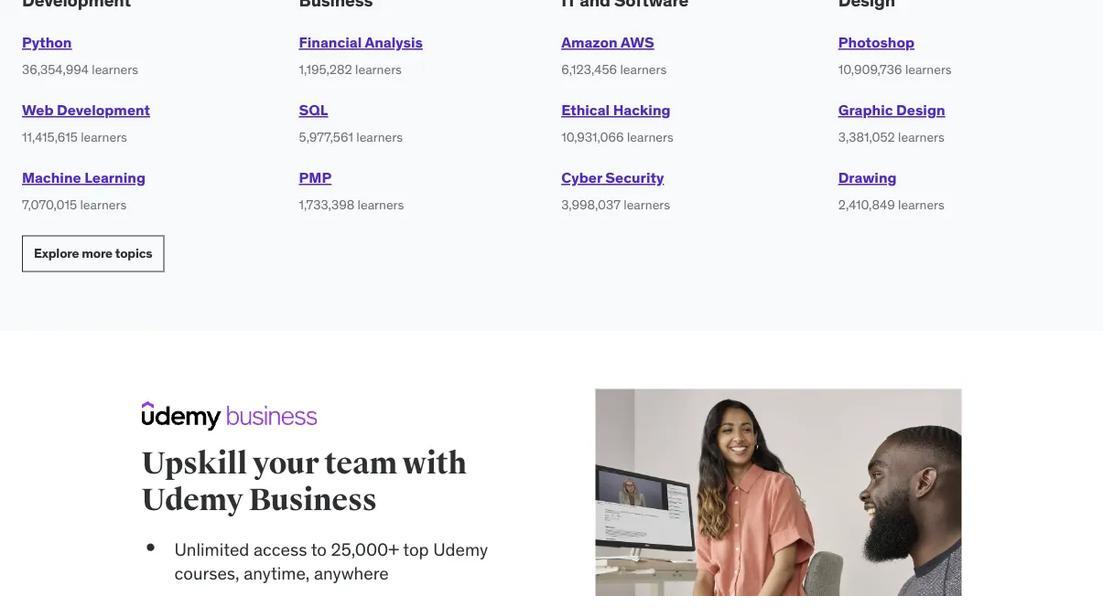 Task type: describe. For each thing, give the bounding box(es) containing it.
graphic design 3,381,052 learners
[[838, 101, 945, 145]]

graphic
[[838, 101, 893, 120]]

learners inside financial analysis 1,195,282 learners
[[355, 61, 402, 77]]

pmp link
[[299, 169, 332, 187]]

graphic design link
[[838, 101, 945, 120]]

cyber security 3,998,037 learners
[[561, 169, 670, 213]]

topics
[[115, 246, 152, 262]]

6,123,456
[[561, 61, 617, 77]]

learners inside drawing 2,410,849 learners
[[898, 196, 945, 213]]

learners inside "python 36,354,994 learners"
[[92, 61, 138, 77]]

udemy business image
[[141, 402, 317, 432]]

udemy inside unlimited access to 25,000+ top udemy courses, anytime, anywhere
[[433, 539, 488, 561]]

unlimited
[[174, 539, 249, 561]]

learners inside sql 5,977,561 learners
[[356, 129, 403, 145]]

amazon aws 6,123,456 learners
[[561, 33, 667, 77]]

learners inside ethical hacking 10,931,066 learners
[[627, 129, 674, 145]]

cyber security link
[[561, 169, 664, 187]]

python 36,354,994 learners
[[22, 33, 138, 77]]

with
[[402, 445, 466, 483]]

pmp 1,733,398 learners
[[299, 169, 404, 213]]

photoshop link
[[838, 33, 915, 52]]

aws
[[621, 33, 654, 52]]

learners inside machine learning 7,070,015 learners
[[80, 196, 127, 213]]

more
[[82, 246, 112, 262]]

3,998,037
[[561, 196, 621, 213]]

financial
[[299, 33, 362, 52]]

10,909,736
[[838, 61, 902, 77]]

learners inside graphic design 3,381,052 learners
[[898, 129, 945, 145]]

amazon aws link
[[561, 33, 654, 52]]

web
[[22, 101, 54, 120]]

development
[[57, 101, 150, 120]]

5,977,561
[[299, 129, 353, 145]]

photoshop
[[838, 33, 915, 52]]

courses,
[[174, 563, 240, 585]]

explore
[[34, 246, 79, 262]]

drawing 2,410,849 learners
[[838, 169, 945, 213]]

drawing link
[[838, 169, 897, 187]]

top
[[403, 539, 429, 561]]

25,000+
[[331, 539, 399, 561]]

unlimited access to 25,000+ top udemy courses, anytime, anywhere
[[174, 539, 488, 585]]

1,733,398
[[299, 196, 354, 213]]



Task type: vqa. For each thing, say whether or not it's contained in the screenshot.


Task type: locate. For each thing, give the bounding box(es) containing it.
learners down the analysis at the top
[[355, 61, 402, 77]]

pmp
[[299, 169, 332, 187]]

security
[[605, 169, 664, 187]]

sql
[[299, 101, 328, 120]]

learners right 1,733,398
[[358, 196, 404, 213]]

ethical hacking link
[[561, 101, 671, 120]]

business
[[249, 482, 377, 520]]

machine learning link
[[22, 169, 146, 187]]

machine
[[22, 169, 81, 187]]

1,195,282
[[299, 61, 352, 77]]

hacking
[[613, 101, 671, 120]]

your
[[252, 445, 319, 483]]

anytime,
[[244, 563, 310, 585]]

learners up 'design'
[[905, 61, 952, 77]]

upskill
[[141, 445, 247, 483]]

udemy
[[141, 482, 243, 520], [433, 539, 488, 561]]

financial analysis 1,195,282 learners
[[299, 33, 423, 77]]

learners down the development
[[81, 129, 127, 145]]

machine learning 7,070,015 learners
[[22, 169, 146, 213]]

0 vertical spatial udemy
[[141, 482, 243, 520]]

learners inside web development 11,415,615 learners
[[81, 129, 127, 145]]

analysis
[[365, 33, 423, 52]]

learners down security
[[624, 196, 670, 213]]

explore more topics link
[[22, 236, 164, 272]]

2,410,849
[[838, 196, 895, 213]]

udemy inside 'upskill your team with udemy business'
[[141, 482, 243, 520]]

learners right 2,410,849
[[898, 196, 945, 213]]

python link
[[22, 33, 72, 52]]

learners down 'design'
[[898, 129, 945, 145]]

web development 11,415,615 learners
[[22, 101, 150, 145]]

financial analysis link
[[299, 33, 423, 52]]

upskill your team with udemy business
[[141, 445, 466, 520]]

learners down "aws"
[[620, 61, 667, 77]]

small image
[[141, 538, 160, 558]]

udemy up unlimited
[[141, 482, 243, 520]]

ethical
[[561, 101, 610, 120]]

10,931,066
[[561, 129, 624, 145]]

learning
[[84, 169, 146, 187]]

sql link
[[299, 101, 328, 120]]

learners inside cyber security 3,998,037 learners
[[624, 196, 670, 213]]

ethical hacking 10,931,066 learners
[[561, 101, 674, 145]]

team
[[324, 445, 397, 483]]

learners inside photoshop 10,909,736 learners
[[905, 61, 952, 77]]

1 vertical spatial udemy
[[433, 539, 488, 561]]

learners
[[92, 61, 138, 77], [355, 61, 402, 77], [620, 61, 667, 77], [905, 61, 952, 77], [81, 129, 127, 145], [356, 129, 403, 145], [627, 129, 674, 145], [898, 129, 945, 145], [80, 196, 127, 213], [358, 196, 404, 213], [624, 196, 670, 213], [898, 196, 945, 213]]

explore more topics
[[34, 246, 152, 262]]

learners right the 5,977,561
[[356, 129, 403, 145]]

web development link
[[22, 101, 150, 120]]

udemy right top in the bottom left of the page
[[433, 539, 488, 561]]

learners down hacking
[[627, 129, 674, 145]]

learners down learning
[[80, 196, 127, 213]]

amazon
[[561, 33, 618, 52]]

sql 5,977,561 learners
[[299, 101, 403, 145]]

anywhere
[[314, 563, 389, 585]]

3,381,052
[[838, 129, 895, 145]]

cyber
[[561, 169, 602, 187]]

learners inside "amazon aws 6,123,456 learners"
[[620, 61, 667, 77]]

7,070,015
[[22, 196, 77, 213]]

python
[[22, 33, 72, 52]]

to
[[311, 539, 327, 561]]

11,415,615
[[22, 129, 78, 145]]

learners up the development
[[92, 61, 138, 77]]

design
[[896, 101, 945, 120]]

learners inside the pmp 1,733,398 learners
[[358, 196, 404, 213]]

photoshop 10,909,736 learners
[[838, 33, 952, 77]]

access
[[254, 539, 307, 561]]

1 horizontal spatial udemy
[[433, 539, 488, 561]]

drawing
[[838, 169, 897, 187]]

36,354,994
[[22, 61, 89, 77]]

0 horizontal spatial udemy
[[141, 482, 243, 520]]



